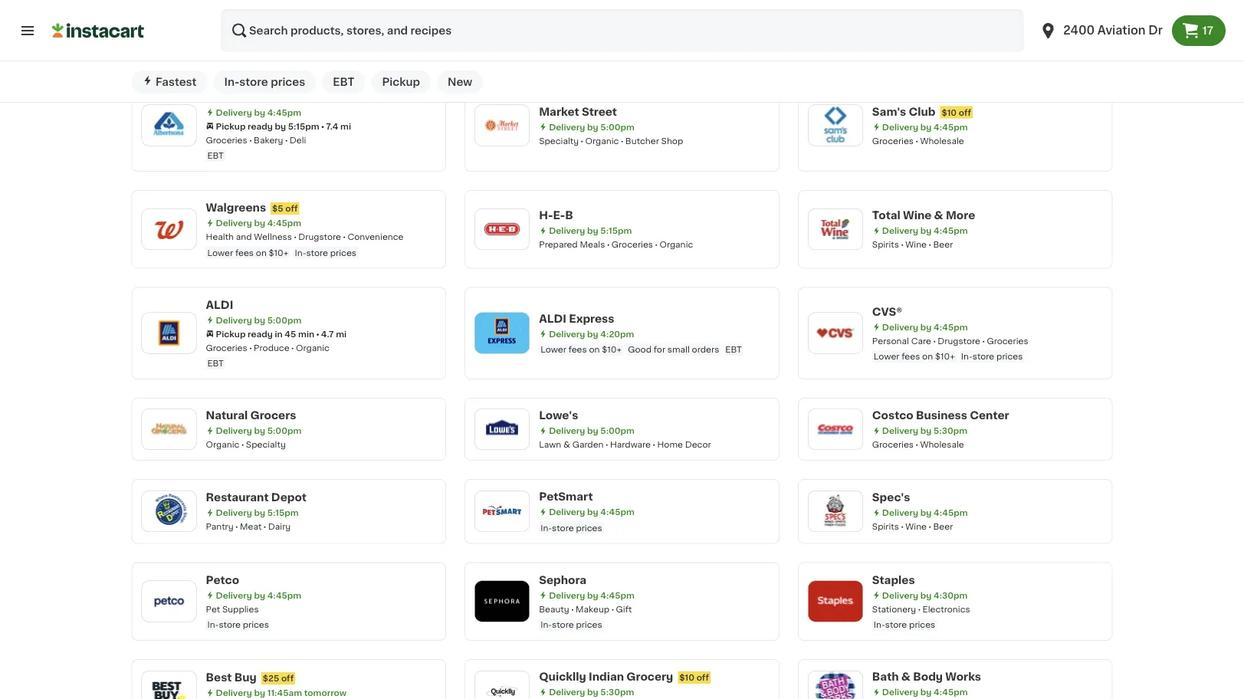 Task type: locate. For each thing, give the bounding box(es) containing it.
on down wellness
[[256, 248, 267, 257]]

off right the grocery
[[697, 674, 709, 682]]

2 vertical spatial wine
[[906, 523, 927, 531]]

lower down aldi express
[[541, 345, 567, 354]]

delivery by 4:45pm up makeup
[[549, 591, 635, 600]]

aldi express logo image
[[482, 313, 522, 353]]

spec's
[[872, 492, 910, 503]]

tomorrow
[[304, 689, 347, 697]]

bath & body works
[[872, 672, 981, 682]]

delivery for lowe's logo
[[549, 427, 585, 435]]

drugstore inside personal care drugstore groceries lower fees on $10+ in-store prices
[[938, 337, 981, 345]]

0 horizontal spatial $5
[[272, 204, 283, 213]]

0 vertical spatial specialty
[[539, 137, 579, 145]]

by
[[254, 11, 265, 19], [921, 18, 932, 26], [587, 19, 599, 27], [254, 108, 265, 116], [275, 122, 286, 130], [587, 123, 599, 131], [921, 123, 932, 131], [254, 219, 265, 227], [587, 227, 599, 235], [921, 227, 932, 235], [254, 316, 265, 324], [921, 323, 932, 331], [587, 330, 599, 338], [254, 427, 265, 435], [587, 427, 599, 435], [921, 427, 932, 435], [587, 508, 599, 516], [254, 509, 265, 517], [921, 509, 932, 517], [254, 591, 265, 600], [587, 591, 599, 600], [921, 591, 932, 600], [587, 688, 599, 697], [921, 688, 932, 697], [254, 689, 265, 697]]

1 vertical spatial 5:15pm
[[601, 227, 632, 235]]

delivery up pickup ready in 45 min
[[216, 316, 252, 324]]

delivery up supplies
[[216, 591, 252, 600]]

1 vertical spatial delivery by 5:30pm
[[549, 688, 634, 697]]

1 groceries wholesale from the top
[[872, 137, 964, 145]]

h-e-b
[[539, 210, 573, 221]]

express
[[569, 313, 615, 324]]

1 vertical spatial spirits wine beer
[[872, 523, 953, 531]]

0 vertical spatial $5
[[996, 3, 1007, 12]]

natural grocers logo image
[[149, 409, 189, 449]]

convenience
[[348, 233, 404, 241]]

& for lawn & garden hardware home decor
[[564, 440, 570, 449]]

$10 inside quicklly indian grocery $10 off
[[680, 674, 695, 682]]

&
[[934, 210, 944, 221], [564, 440, 570, 449], [902, 672, 911, 682]]

ready for aldi
[[248, 330, 273, 338]]

2 ready from the top
[[248, 330, 273, 338]]

0 vertical spatial delivery by 5:15pm
[[549, 227, 632, 235]]

delivery down walgreens
[[216, 219, 252, 227]]

$5 inside walgreens $5 off
[[272, 204, 283, 213]]

0 horizontal spatial specialty
[[246, 440, 286, 449]]

off right club
[[959, 108, 972, 117]]

0 vertical spatial groceries wholesale
[[872, 137, 964, 145]]

delivery for h-e-b logo
[[549, 227, 585, 235]]

0 vertical spatial delivery by 5:30pm
[[882, 427, 968, 435]]

0 vertical spatial spirits
[[872, 240, 899, 249]]

delivery down quicklly
[[549, 688, 585, 697]]

wine
[[903, 210, 932, 221], [906, 240, 927, 249], [906, 523, 927, 531]]

body
[[913, 672, 943, 682]]

health
[[206, 233, 234, 241]]

delivery by 5:15pm for e-
[[549, 227, 632, 235]]

$10+ down express
[[602, 345, 622, 354]]

2 vertical spatial &
[[902, 672, 911, 682]]

store inside beauty makeup gift in-store prices
[[552, 621, 574, 629]]

delivery down sam's in the top of the page
[[882, 123, 919, 131]]

gift
[[616, 605, 632, 613]]

wholesale down club
[[920, 137, 964, 145]]

1 vertical spatial spirits
[[872, 523, 899, 531]]

4:20pm up lower fees on $10+
[[267, 11, 301, 19]]

market street
[[539, 106, 617, 117]]

wine right total
[[903, 210, 932, 221]]

2 wholesale from the top
[[920, 440, 964, 449]]

1 horizontal spatial 5:30pm
[[934, 427, 968, 435]]

in- up albertsons
[[224, 77, 239, 87]]

0 vertical spatial wholesale
[[920, 137, 964, 145]]

in-store prices button
[[214, 71, 316, 94]]

spirits down the spec's
[[872, 523, 899, 531]]

wholesale for 5:30pm
[[920, 440, 964, 449]]

0 horizontal spatial 5:30pm
[[601, 688, 634, 697]]

1 vertical spatial drugstore
[[938, 337, 981, 345]]

1 horizontal spatial delivery by 5:30pm
[[882, 427, 968, 435]]

1 horizontal spatial $5
[[996, 3, 1007, 12]]

new right target
[[582, 4, 601, 13]]

decor
[[685, 440, 711, 449]]

center
[[970, 410, 1009, 421]]

drugstore right the care
[[938, 337, 981, 345]]

delivery for petsmart logo
[[549, 508, 585, 516]]

bath
[[872, 672, 899, 682]]

spirits wine beer for total wine & more
[[872, 240, 953, 249]]

off inside target: fast delivery $5 off
[[1009, 3, 1022, 12]]

prices down "petsmart"
[[576, 524, 602, 532]]

0 horizontal spatial delivery by 4:20pm
[[549, 330, 634, 338]]

ready
[[248, 122, 273, 130], [248, 330, 273, 338]]

1 vertical spatial small
[[668, 345, 690, 354]]

delivery up lower fees on $10+
[[216, 11, 252, 19]]

delivery for cvs® logo
[[882, 323, 919, 331]]

h-e-b logo image
[[482, 209, 522, 249]]

2 spirits from the top
[[872, 523, 899, 531]]

wholesale down business
[[920, 440, 964, 449]]

0 vertical spatial for
[[987, 34, 999, 42]]

quicklly indian grocery $10 off
[[539, 672, 709, 682]]

in- up "center"
[[961, 352, 973, 361]]

1 horizontal spatial specialty
[[539, 137, 579, 145]]

mi for albertsons
[[340, 122, 351, 130]]

grocers
[[250, 410, 296, 421]]

delivery for petco logo
[[216, 591, 252, 600]]

by for walgreens logo
[[254, 219, 265, 227]]

0 horizontal spatial delivery by 5:30pm
[[549, 688, 634, 697]]

2 groceries wholesale from the top
[[872, 440, 964, 449]]

1 spirits from the top
[[872, 240, 899, 249]]

delivery down market
[[549, 123, 585, 131]]

delivery down the buy
[[216, 689, 252, 697]]

0 vertical spatial aldi
[[206, 299, 233, 310]]

delivery for spec's logo
[[882, 509, 919, 517]]

& right bath
[[902, 672, 911, 682]]

spirits wine beer down the spec's
[[872, 523, 953, 531]]

in-store prices down "petsmart"
[[541, 524, 602, 532]]

groceries wholesale down 'costco business center'
[[872, 440, 964, 449]]

5:30pm down quicklly indian grocery $10 off
[[601, 688, 634, 697]]

0 horizontal spatial delivery by 5:15pm
[[216, 509, 299, 517]]

store inside button
[[239, 77, 268, 87]]

prices inside the pet supplies in-store prices
[[243, 621, 269, 629]]

& left more in the top right of the page
[[934, 210, 944, 221]]

by for costco business center logo
[[921, 427, 932, 435]]

for
[[987, 34, 999, 42], [654, 345, 666, 354]]

0 vertical spatial spirits wine beer
[[872, 240, 953, 249]]

off inside walgreens $5 off
[[285, 204, 298, 213]]

hardware
[[610, 440, 651, 449]]

5:00pm up the in
[[267, 316, 302, 324]]

pickup for albertsons
[[216, 122, 246, 130]]

$10 right the grocery
[[680, 674, 695, 682]]

by for staples logo
[[921, 591, 932, 600]]

1 vertical spatial wholesale
[[920, 440, 964, 449]]

beer up 4:30pm
[[933, 523, 953, 531]]

delivery down "petsmart"
[[549, 508, 585, 516]]

petsmart logo image
[[482, 492, 522, 531]]

None search field
[[221, 9, 1024, 52]]

0 vertical spatial 5:30pm
[[934, 427, 968, 435]]

bakery
[[254, 136, 283, 144]]

4:20pm up the lower fees on $10+ good for small orders ebt
[[601, 330, 634, 338]]

2 vertical spatial 5:15pm
[[267, 509, 299, 517]]

delivery by 4:45pm down bath & body works
[[882, 688, 968, 697]]

delivery for natural grocers logo
[[216, 427, 252, 435]]

5:00pm for aldi
[[267, 316, 302, 324]]

1 vertical spatial $10
[[680, 674, 695, 682]]

1 vertical spatial aldi
[[539, 313, 567, 324]]

ebt
[[333, 77, 355, 87], [207, 151, 224, 160], [726, 345, 742, 354], [207, 359, 224, 368]]

groceries wholesale for 5:30pm
[[872, 440, 964, 449]]

5:15pm up deli on the left top of page
[[288, 122, 319, 130]]

off inside best buy $25 off
[[281, 674, 294, 683]]

delivery
[[942, 1, 990, 12], [216, 11, 252, 19], [882, 18, 919, 26], [549, 19, 585, 27], [216, 108, 252, 116], [549, 123, 585, 131], [882, 123, 919, 131], [216, 219, 252, 227], [549, 227, 585, 235], [882, 227, 919, 235], [216, 316, 252, 324], [882, 323, 919, 331], [549, 330, 585, 338], [216, 427, 252, 435], [549, 427, 585, 435], [882, 427, 919, 435], [549, 508, 585, 516], [216, 509, 252, 517], [882, 509, 919, 517], [216, 591, 252, 600], [549, 591, 585, 600], [882, 591, 919, 600], [549, 688, 585, 697], [882, 688, 919, 697], [216, 689, 252, 697]]

delivery down the spec's
[[882, 509, 919, 517]]

prices inside the health and wellness drugstore convenience lower fees on $10+ in-store prices
[[330, 248, 357, 257]]

0 vertical spatial ready
[[248, 122, 273, 130]]

delivery down costco in the bottom of the page
[[882, 427, 919, 435]]

1 vertical spatial delivery by 5:15pm
[[216, 509, 299, 517]]

by for sam's club logo
[[921, 123, 932, 131]]

5:30pm
[[934, 427, 968, 435], [601, 688, 634, 697]]

fees down and
[[235, 248, 254, 257]]

delivery by 4:45pm up pickup ready by 5:15pm
[[216, 108, 301, 116]]

delivery by 4:45pm down total wine & more
[[882, 227, 968, 235]]

prices up pickup ready by 5:15pm
[[271, 77, 305, 87]]

delivery by 5:30pm
[[882, 427, 968, 435], [549, 688, 634, 697]]

1 vertical spatial new
[[448, 77, 473, 87]]

0 horizontal spatial for
[[654, 345, 666, 354]]

0 horizontal spatial drugstore
[[299, 233, 341, 241]]

spirits for total wine & more
[[872, 240, 899, 249]]

4:45pm for cvs®
[[934, 323, 968, 331]]

restaurant depot logo image
[[149, 492, 189, 531]]

wine for total wine & more
[[906, 240, 927, 249]]

0 horizontal spatial small
[[668, 345, 690, 354]]

sephora
[[539, 575, 587, 585]]

prices down convenience
[[330, 248, 357, 257]]

delivery for staples logo
[[882, 591, 919, 600]]

1 horizontal spatial &
[[902, 672, 911, 682]]

lower down delivery by 4:20pm organic groceries in the top left of the page
[[207, 41, 233, 49]]

by for "quicklly indian grocery logo"
[[587, 688, 599, 697]]

delivery by 4:45pm for albertsons
[[216, 108, 301, 116]]

in- down stationery
[[874, 621, 885, 629]]

$10+
[[269, 41, 289, 49], [269, 248, 289, 257], [602, 345, 622, 354], [935, 352, 955, 361]]

petsmart
[[539, 491, 593, 502]]

new inside button
[[448, 77, 473, 87]]

1 vertical spatial for
[[654, 345, 666, 354]]

off up 11:45am
[[281, 674, 294, 683]]

4:20pm down target: fast delivery $5 off
[[934, 18, 968, 26]]

prices down electronics
[[909, 621, 936, 629]]

groceries produce organic ebt
[[206, 343, 330, 368]]

4:45pm for spec's
[[934, 509, 968, 517]]

1 horizontal spatial delivery by 5:15pm
[[549, 227, 632, 235]]

$10 inside sam's club $10 off
[[942, 108, 957, 117]]

staples logo image
[[816, 582, 856, 622]]

delivery by 5:15pm
[[549, 227, 632, 235], [216, 509, 299, 517]]

2 spirits wine beer from the top
[[872, 523, 953, 531]]

aviation
[[1098, 25, 1146, 36]]

0 horizontal spatial 4:20pm
[[267, 11, 301, 19]]

prices inside button
[[271, 77, 305, 87]]

delivery by 4:45pm down the spec's
[[882, 509, 968, 517]]

4:45pm
[[601, 19, 635, 27], [267, 108, 301, 116], [934, 123, 968, 131], [267, 219, 301, 227], [934, 227, 968, 235], [934, 323, 968, 331], [601, 508, 635, 516], [934, 509, 968, 517], [267, 591, 301, 600], [601, 591, 635, 600], [934, 688, 968, 697]]

delivery for sephora logo
[[549, 591, 585, 600]]

1 wholesale from the top
[[920, 137, 964, 145]]

delivery by 5:15pm up meat
[[216, 509, 299, 517]]

prices inside "stationery electronics in-store prices"
[[909, 621, 936, 629]]

0 horizontal spatial in-store prices
[[224, 77, 305, 87]]

wine down the spec's
[[906, 523, 927, 531]]

spirits wine beer
[[872, 240, 953, 249], [872, 523, 953, 531]]

1 vertical spatial pickup
[[216, 122, 246, 130]]

$5 inside target: fast delivery $5 off
[[996, 3, 1007, 12]]

delivery down restaurant on the bottom left of the page
[[216, 509, 252, 517]]

1 vertical spatial in-store prices
[[541, 524, 602, 532]]

delivery by 5:00pm for natural grocers
[[216, 427, 302, 435]]

delivery by 5:30pm down indian
[[549, 688, 634, 697]]

delivery up stationery
[[882, 591, 919, 600]]

in- down "petsmart"
[[541, 524, 552, 532]]

fees down aldi express
[[569, 345, 587, 354]]

1 horizontal spatial for
[[987, 34, 999, 42]]

1 horizontal spatial drugstore
[[938, 337, 981, 345]]

aldi for aldi express
[[539, 313, 567, 324]]

1 vertical spatial ready
[[248, 330, 273, 338]]

0 horizontal spatial new
[[448, 77, 473, 87]]

2 vertical spatial pickup
[[216, 330, 246, 338]]

1 horizontal spatial $10
[[942, 108, 957, 117]]

off
[[1009, 3, 1022, 12], [959, 108, 972, 117], [285, 204, 298, 213], [697, 674, 709, 682], [281, 674, 294, 683]]

aldi up pickup ready in 45 min
[[206, 299, 233, 310]]

delivery down bath
[[882, 688, 919, 697]]

mi
[[340, 122, 351, 130], [336, 330, 347, 338]]

delivery right fast
[[942, 1, 990, 12]]

market street logo image
[[482, 106, 522, 145]]

1 horizontal spatial orders
[[1025, 34, 1053, 42]]

1 vertical spatial beer
[[933, 523, 953, 531]]

lower down personal at top
[[874, 352, 900, 361]]

spirits wine beer down total wine & more
[[872, 240, 953, 249]]

1 horizontal spatial new
[[582, 4, 601, 13]]

$5 up wellness
[[272, 204, 283, 213]]

fees down the care
[[902, 352, 920, 361]]

delivery for bath & body works logo
[[882, 688, 919, 697]]

7.4 mi
[[326, 122, 351, 130]]

delivery by 4:45pm up supplies
[[216, 591, 301, 600]]

good
[[961, 34, 985, 42], [628, 345, 652, 354]]

1 vertical spatial groceries wholesale
[[872, 440, 964, 449]]

lawn
[[539, 440, 561, 449]]

1 spirits wine beer from the top
[[872, 240, 953, 249]]

5:00pm up lawn & garden hardware home decor in the bottom of the page
[[601, 427, 635, 435]]

groceries inside delivery by 4:20pm organic groceries
[[246, 25, 288, 33]]

0 vertical spatial beer
[[933, 240, 953, 249]]

delivery by 5:30pm for "quicklly indian grocery logo"
[[549, 688, 634, 697]]

pickup inside pickup button
[[382, 77, 420, 87]]

delivery by 4:45pm down target new
[[549, 19, 635, 27]]

delivery by 5:00pm
[[549, 123, 635, 131], [216, 316, 302, 324], [216, 427, 302, 435], [549, 427, 635, 435]]

delivery down total
[[882, 227, 919, 235]]

by for petco logo
[[254, 591, 265, 600]]

$25
[[263, 674, 279, 683]]

0 vertical spatial new
[[582, 4, 601, 13]]

beer
[[933, 240, 953, 249], [933, 523, 953, 531]]

in- inside personal care drugstore groceries lower fees on $10+ in-store prices
[[961, 352, 973, 361]]

5:15pm for h-e-b
[[601, 227, 632, 235]]

walgreens
[[206, 202, 266, 213]]

delivery for walgreens logo
[[216, 219, 252, 227]]

e-
[[553, 210, 565, 221]]

4:45pm for total wine & more
[[934, 227, 968, 235]]

aldi left express
[[539, 313, 567, 324]]

4:45pm for albertsons
[[267, 108, 301, 116]]

deli
[[290, 136, 306, 144]]

0 horizontal spatial &
[[564, 440, 570, 449]]

by for cvs® logo
[[921, 323, 932, 331]]

delivery down lowe's
[[549, 427, 585, 435]]

1 vertical spatial &
[[564, 440, 570, 449]]

delivery by 5:15pm up 'meals'
[[549, 227, 632, 235]]

0 vertical spatial drugstore
[[299, 233, 341, 241]]

4:45pm for bath & body works
[[934, 688, 968, 697]]

delivery for "quicklly indian grocery logo"
[[549, 688, 585, 697]]

5:00pm down the grocers in the bottom left of the page
[[267, 427, 302, 435]]

delivery down albertsons
[[216, 108, 252, 116]]

delivery by 5:00pm for lowe's
[[549, 427, 635, 435]]

0 vertical spatial pickup
[[382, 77, 420, 87]]

off up wellness
[[285, 204, 298, 213]]

by for aldi express logo
[[587, 330, 599, 338]]

0 horizontal spatial orders
[[692, 345, 719, 354]]

on
[[256, 41, 267, 49], [256, 248, 267, 257], [589, 345, 600, 354], [923, 352, 933, 361]]

0 vertical spatial orders
[[1025, 34, 1053, 42]]

0 vertical spatial mi
[[340, 122, 351, 130]]

$10
[[942, 108, 957, 117], [680, 674, 695, 682]]

beer down more in the top right of the page
[[933, 240, 953, 249]]

1 beer from the top
[[933, 240, 953, 249]]

2400 aviation dr button
[[1030, 9, 1172, 52]]

1 vertical spatial specialty
[[246, 440, 286, 449]]

walgreens $5 off
[[206, 202, 298, 213]]

0 vertical spatial small
[[1001, 34, 1023, 42]]

prices down makeup
[[576, 621, 602, 629]]

$10 right club
[[942, 108, 957, 117]]

fastest
[[156, 77, 197, 87]]

mi right 4.7
[[336, 330, 347, 338]]

4.7
[[321, 330, 334, 338]]

delivery down sephora
[[549, 591, 585, 600]]

delivery for market street logo
[[549, 123, 585, 131]]

target: fast delivery $5 off
[[872, 1, 1022, 12]]

0 horizontal spatial good
[[628, 345, 652, 354]]

1 vertical spatial $5
[[272, 204, 283, 213]]

delivery by 5:00pm down natural grocers
[[216, 427, 302, 435]]

delivery for total wine & more logo
[[882, 227, 919, 235]]

ready up produce in the left of the page
[[248, 330, 273, 338]]

0 vertical spatial wine
[[903, 210, 932, 221]]

1 vertical spatial 5:30pm
[[601, 688, 634, 697]]

1 ready from the top
[[248, 122, 273, 130]]

target
[[539, 2, 576, 13]]

store inside the pet supplies in-store prices
[[219, 621, 241, 629]]

delivery by 5:00pm for aldi
[[216, 316, 302, 324]]

delivery by 5:30pm down 'costco business center'
[[882, 427, 968, 435]]

delivery for aldi logo
[[216, 316, 252, 324]]

fees down delivery by 4:20pm organic groceries in the top left of the page
[[235, 41, 254, 49]]

$10+ up business
[[935, 352, 955, 361]]

best
[[206, 673, 232, 683]]

0 vertical spatial delivery by 4:20pm
[[882, 18, 968, 26]]

delivery by 4:45pm for total wine & more
[[882, 227, 968, 235]]

delivery by 4:45pm for bath & body works
[[882, 688, 968, 697]]

5:15pm up dairy
[[267, 509, 299, 517]]

on down the care
[[923, 352, 933, 361]]

delivery by 5:00pm down the street
[[549, 123, 635, 131]]

$10+ inside personal care drugstore groceries lower fees on $10+ in-store prices
[[935, 352, 955, 361]]

in-store prices up albertsons
[[224, 77, 305, 87]]

1 horizontal spatial aldi
[[539, 313, 567, 324]]

off up good for small orders
[[1009, 3, 1022, 12]]

4.7 mi
[[321, 330, 347, 338]]

delivery by 4:45pm down club
[[882, 123, 968, 131]]

0 vertical spatial $10
[[942, 108, 957, 117]]

aldi
[[206, 299, 233, 310], [539, 313, 567, 324]]

groceries wholesale
[[872, 137, 964, 145], [872, 440, 964, 449]]

groceries inside groceries produce organic ebt
[[206, 343, 247, 352]]

works
[[946, 672, 981, 682]]

2 beer from the top
[[933, 523, 953, 531]]

pickup up groceries produce organic ebt
[[216, 330, 246, 338]]

0 horizontal spatial $10
[[680, 674, 695, 682]]

off inside quicklly indian grocery $10 off
[[697, 674, 709, 682]]

specialty down the grocers in the bottom left of the page
[[246, 440, 286, 449]]

0 vertical spatial in-store prices
[[224, 77, 305, 87]]

17
[[1203, 25, 1214, 36]]

2400
[[1064, 25, 1095, 36]]

wine down total wine & more
[[906, 240, 927, 249]]

4:45pm for petsmart
[[601, 508, 635, 516]]

groceries
[[246, 25, 288, 33], [206, 136, 247, 144], [872, 137, 914, 145], [612, 240, 653, 249], [987, 337, 1029, 345], [206, 343, 247, 352], [872, 440, 914, 449]]

2 horizontal spatial &
[[934, 210, 944, 221]]

organic
[[206, 25, 240, 33], [585, 137, 619, 145], [660, 240, 693, 249], [296, 343, 330, 352], [206, 440, 240, 449]]

17 button
[[1172, 15, 1226, 46]]

1 vertical spatial mi
[[336, 330, 347, 338]]

groceries inside personal care drugstore groceries lower fees on $10+ in-store prices
[[987, 337, 1029, 345]]

mi for aldi
[[336, 330, 347, 338]]

1 vertical spatial delivery by 4:20pm
[[549, 330, 634, 338]]

1 horizontal spatial good
[[961, 34, 985, 42]]

garden
[[572, 440, 604, 449]]

groceries wholesale down sam's club $10 off
[[872, 137, 964, 145]]

delivery up personal at top
[[882, 323, 919, 331]]

fast
[[915, 1, 940, 12]]

5:00pm
[[601, 123, 635, 131], [267, 316, 302, 324], [267, 427, 302, 435], [601, 427, 635, 435]]

delivery by 4:45pm for spec's
[[882, 509, 968, 517]]

1 vertical spatial wine
[[906, 240, 927, 249]]

0 horizontal spatial aldi
[[206, 299, 233, 310]]



Task type: vqa. For each thing, say whether or not it's contained in the screenshot.


Task type: describe. For each thing, give the bounding box(es) containing it.
1 horizontal spatial 4:20pm
[[601, 330, 634, 338]]

quicklly
[[539, 672, 586, 682]]

5:00pm for lowe's
[[601, 427, 635, 435]]

drugstore inside the health and wellness drugstore convenience lower fees on $10+ in-store prices
[[299, 233, 341, 241]]

petco
[[206, 575, 239, 585]]

1 horizontal spatial delivery by 4:20pm
[[882, 18, 968, 26]]

walgreens logo image
[[149, 209, 189, 249]]

prepared meals groceries organic
[[539, 240, 693, 249]]

produce
[[254, 343, 290, 352]]

0 vertical spatial good
[[961, 34, 985, 42]]

5:00pm for market street
[[601, 123, 635, 131]]

petco logo image
[[149, 582, 189, 622]]

costco
[[872, 410, 914, 421]]

h-
[[539, 210, 553, 221]]

target new
[[539, 2, 601, 13]]

& for bath & body works
[[902, 672, 911, 682]]

specialty organic butcher shop
[[539, 137, 683, 145]]

lower inside personal care drugstore groceries lower fees on $10+ in-store prices
[[874, 352, 900, 361]]

in- inside "stationery electronics in-store prices"
[[874, 621, 885, 629]]

meals
[[580, 240, 605, 249]]

store inside "stationery electronics in-store prices"
[[885, 621, 907, 629]]

4:45pm for sephora
[[601, 591, 635, 600]]

ready for albertsons
[[248, 122, 273, 130]]

$10+ inside the health and wellness drugstore convenience lower fees on $10+ in-store prices
[[269, 248, 289, 257]]

delivery inside delivery by 4:20pm organic groceries
[[216, 11, 252, 19]]

sam's club logo image
[[816, 106, 856, 145]]

bath & body works logo image
[[816, 672, 856, 699]]

Search field
[[221, 9, 1024, 52]]

best buy logo image
[[149, 672, 189, 699]]

business
[[916, 410, 968, 421]]

spirits for spec's
[[872, 523, 899, 531]]

fees inside personal care drugstore groceries lower fees on $10+ in-store prices
[[902, 352, 920, 361]]

off inside sam's club $10 off
[[959, 108, 972, 117]]

by for h-e-b logo
[[587, 227, 599, 235]]

stationery
[[872, 605, 916, 613]]

by for petsmart logo
[[587, 508, 599, 516]]

in- inside button
[[224, 77, 239, 87]]

in- inside the pet supplies in-store prices
[[207, 621, 219, 629]]

electronics
[[923, 605, 970, 613]]

cvs®
[[872, 306, 903, 317]]

total wine & more logo image
[[816, 209, 856, 249]]

0 vertical spatial &
[[934, 210, 944, 221]]

on down express
[[589, 345, 600, 354]]

b
[[565, 210, 573, 221]]

by for market street logo
[[587, 123, 599, 131]]

home
[[657, 440, 683, 449]]

fastest button
[[132, 71, 207, 94]]

5:00pm for natural grocers
[[267, 427, 302, 435]]

pickup ready by 5:15pm
[[216, 122, 319, 130]]

delivery by 5:15pm for depot
[[216, 509, 299, 517]]

aldi for aldi
[[206, 299, 233, 310]]

stationery electronics in-store prices
[[872, 605, 970, 629]]

store inside personal care drugstore groceries lower fees on $10+ in-store prices
[[973, 352, 995, 361]]

cvs® logo image
[[816, 313, 856, 353]]

aldi logo image
[[149, 313, 189, 353]]

depot
[[271, 492, 307, 503]]

restaurant depot
[[206, 492, 307, 503]]

pet
[[206, 605, 220, 613]]

by inside delivery by 4:20pm organic groceries
[[254, 11, 265, 19]]

delivery by 5:30pm for costco business center logo
[[882, 427, 968, 435]]

pantry meat dairy
[[206, 523, 291, 531]]

more
[[946, 210, 976, 221]]

health and wellness drugstore convenience lower fees on $10+ in-store prices
[[206, 233, 404, 257]]

spirits wine beer for spec's
[[872, 523, 953, 531]]

delivery by 4:45pm for cvs®
[[882, 323, 968, 331]]

groceries wholesale for 4:45pm
[[872, 137, 964, 145]]

indian
[[589, 672, 624, 682]]

by for aldi logo
[[254, 316, 265, 324]]

0 vertical spatial 5:15pm
[[288, 122, 319, 130]]

sephora logo image
[[482, 582, 522, 622]]

shop
[[661, 137, 683, 145]]

supplies
[[222, 605, 259, 613]]

lowe's
[[539, 410, 578, 421]]

total wine & more
[[872, 210, 976, 221]]

delivery down the target:
[[882, 18, 919, 26]]

on down delivery by 4:20pm organic groceries in the top left of the page
[[256, 41, 267, 49]]

1 horizontal spatial in-store prices
[[541, 524, 602, 532]]

street
[[582, 106, 617, 117]]

delivery by 11:45am tomorrow
[[216, 689, 347, 697]]

grocery
[[627, 672, 673, 682]]

pickup button
[[371, 71, 431, 94]]

delivery for albertsons logo
[[216, 108, 252, 116]]

meat
[[240, 523, 262, 531]]

2 horizontal spatial 4:20pm
[[934, 18, 968, 26]]

staples
[[872, 575, 915, 585]]

by for bath & body works logo
[[921, 688, 932, 697]]

delivery by 4:45pm for petsmart
[[549, 508, 635, 516]]

delivery for best buy logo
[[216, 689, 252, 697]]

on inside the health and wellness drugstore convenience lower fees on $10+ in-store prices
[[256, 248, 267, 257]]

delivery for costco business center logo
[[882, 427, 919, 435]]

wellness
[[254, 233, 292, 241]]

lower fees on $10+ good for small orders ebt
[[541, 345, 742, 354]]

dairy
[[268, 523, 291, 531]]

delivery for restaurant depot logo
[[216, 509, 252, 517]]

instacart logo image
[[52, 21, 144, 40]]

1 horizontal spatial small
[[1001, 34, 1023, 42]]

delivery by 5:00pm for market street
[[549, 123, 635, 131]]

prices inside beauty makeup gift in-store prices
[[576, 621, 602, 629]]

2400 aviation dr
[[1064, 25, 1163, 36]]

delivery by 4:30pm
[[882, 591, 968, 600]]

in
[[275, 330, 283, 338]]

on inside personal care drugstore groceries lower fees on $10+ in-store prices
[[923, 352, 933, 361]]

market
[[539, 106, 579, 117]]

delivery by 4:45pm down walgreens $5 off
[[216, 219, 301, 227]]

beauty
[[539, 605, 569, 613]]

5:15pm for restaurant depot
[[267, 509, 299, 517]]

delivery by 4:20pm organic groceries
[[206, 11, 301, 33]]

by for spec's logo
[[921, 509, 932, 517]]

wholesale for 4:45pm
[[920, 137, 964, 145]]

4:20pm inside delivery by 4:20pm organic groceries
[[267, 11, 301, 19]]

in- inside beauty makeup gift in-store prices
[[541, 621, 552, 629]]

lowe's logo image
[[482, 409, 522, 449]]

aldi express
[[539, 313, 615, 324]]

by for restaurant depot logo
[[254, 509, 265, 517]]

prices inside personal care drugstore groceries lower fees on $10+ in-store prices
[[997, 352, 1023, 361]]

4:30pm
[[934, 591, 968, 600]]

by for total wine & more logo
[[921, 227, 932, 235]]

new inside target new
[[582, 4, 601, 13]]

delivery down target new
[[549, 19, 585, 27]]

in-store prices inside in-store prices button
[[224, 77, 305, 87]]

ebt button
[[322, 71, 365, 94]]

2400 aviation dr button
[[1039, 9, 1163, 52]]

lower fees on $10+
[[207, 41, 289, 49]]

1 vertical spatial orders
[[692, 345, 719, 354]]

ebt inside groceries produce organic ebt
[[207, 359, 224, 368]]

pickup ready in 45 min
[[216, 330, 314, 338]]

organic inside groceries produce organic ebt
[[296, 343, 330, 352]]

makeup
[[576, 605, 610, 613]]

$10+ down delivery by 4:20pm organic groceries in the top left of the page
[[269, 41, 289, 49]]

natural grocers
[[206, 410, 296, 421]]

delivery by 4:45pm for petco
[[216, 591, 301, 600]]

by for albertsons logo
[[254, 108, 265, 116]]

fees inside the health and wellness drugstore convenience lower fees on $10+ in-store prices
[[235, 248, 254, 257]]

45
[[285, 330, 296, 338]]

pantry
[[206, 523, 234, 531]]

restaurant
[[206, 492, 269, 503]]

ebt inside button
[[333, 77, 355, 87]]

wine for spec's
[[906, 523, 927, 531]]

quicklly indian grocery logo image
[[482, 672, 522, 699]]

albertsons logo image
[[149, 106, 189, 145]]

by for natural grocers logo
[[254, 427, 265, 435]]

organic specialty
[[206, 440, 286, 449]]

pet supplies in-store prices
[[206, 605, 269, 629]]

albertsons
[[206, 92, 268, 102]]

organic inside delivery by 4:20pm organic groceries
[[206, 25, 240, 33]]

natural
[[206, 410, 248, 421]]

new button
[[437, 71, 483, 94]]

beer for total wine & more
[[933, 240, 953, 249]]

delivery for sam's club logo
[[882, 123, 919, 131]]

sam's
[[872, 106, 907, 117]]

buy
[[234, 673, 257, 683]]

delivery by 4:45pm for sephora
[[549, 591, 635, 600]]

total
[[872, 210, 901, 221]]

costco business center
[[872, 410, 1009, 421]]

spec's logo image
[[816, 492, 856, 531]]

1 vertical spatial good
[[628, 345, 652, 354]]

lower inside the health and wellness drugstore convenience lower fees on $10+ in-store prices
[[207, 248, 233, 257]]

groceries bakery deli ebt
[[206, 136, 306, 160]]

5:30pm for "quicklly indian grocery logo"
[[601, 688, 634, 697]]

pickup for aldi
[[216, 330, 246, 338]]

groceries inside groceries bakery deli ebt
[[206, 136, 247, 144]]

delivery for aldi express logo
[[549, 330, 585, 338]]

costco business center logo image
[[816, 409, 856, 449]]

in- inside the health and wellness drugstore convenience lower fees on $10+ in-store prices
[[295, 248, 306, 257]]

by for sephora logo
[[587, 591, 599, 600]]

7.4
[[326, 122, 338, 130]]

personal
[[872, 337, 909, 345]]

store inside the health and wellness drugstore convenience lower fees on $10+ in-store prices
[[306, 248, 328, 257]]

5:30pm for costco business center logo
[[934, 427, 968, 435]]

by for best buy logo
[[254, 689, 265, 697]]

4:45pm for petco
[[267, 591, 301, 600]]

min
[[298, 330, 314, 338]]

beer for spec's
[[933, 523, 953, 531]]

ebt inside groceries bakery deli ebt
[[207, 151, 224, 160]]

by for lowe's logo
[[587, 427, 599, 435]]

11:45am
[[267, 689, 302, 697]]

butcher
[[626, 137, 659, 145]]



